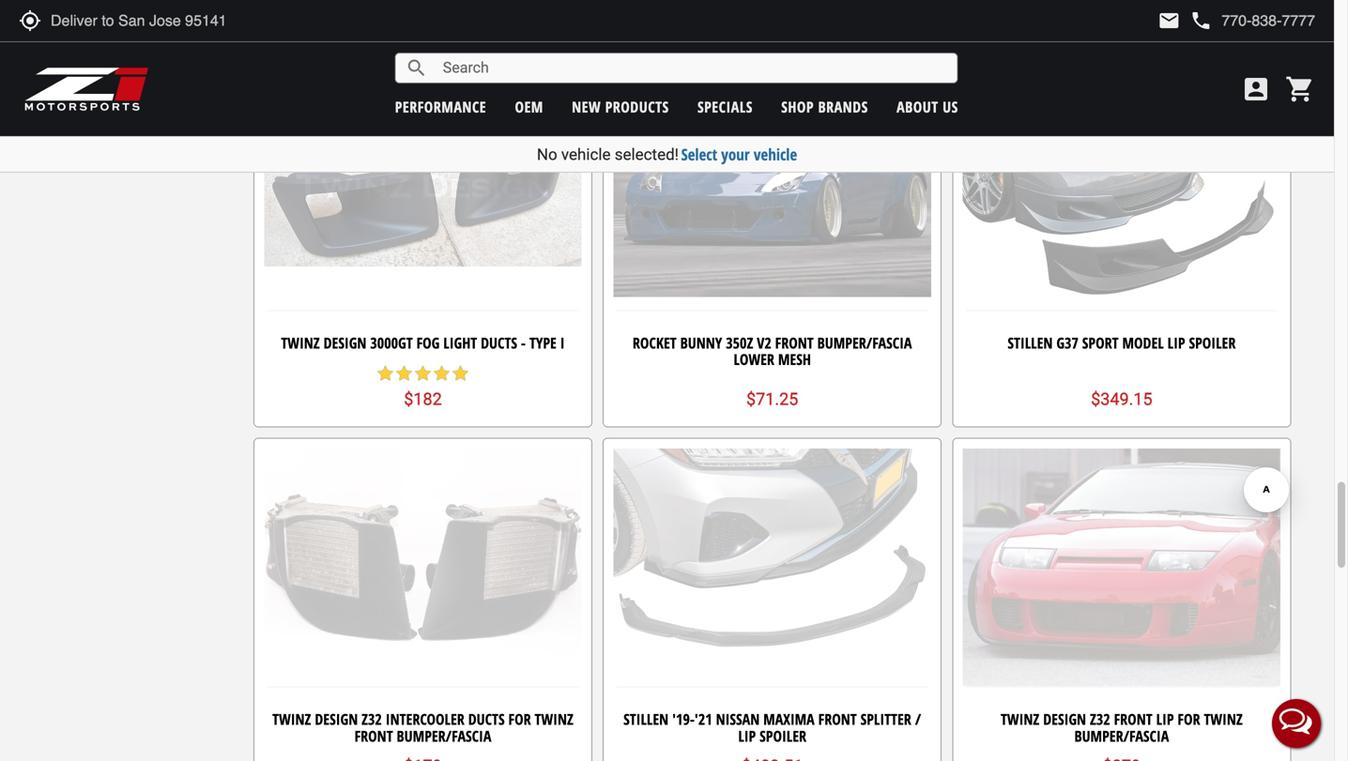Task type: vqa. For each thing, say whether or not it's contained in the screenshot.
star star star star star $182
yes



Task type: describe. For each thing, give the bounding box(es) containing it.
shopping_cart
[[1286, 74, 1316, 104]]

splitter
[[861, 710, 912, 730]]

products
[[606, 97, 669, 117]]

select your vehicle link
[[682, 144, 798, 165]]

spoiler inside stillen '19-'21 nissan maxima front splitter / lip spoiler
[[760, 726, 807, 747]]

1 star from the left
[[376, 365, 395, 383]]

sport
[[1083, 333, 1119, 353]]

lower
[[734, 349, 775, 370]]

mail link
[[1159, 9, 1181, 32]]

specials
[[698, 97, 753, 117]]

1 horizontal spatial vehicle
[[754, 144, 798, 165]]

stillen for stillen g37 sport model lip spoiler
[[1008, 333, 1053, 353]]

5 star from the left
[[451, 365, 470, 383]]

about us link
[[897, 97, 959, 117]]

phone
[[1190, 9, 1213, 32]]

mail
[[1159, 9, 1181, 32]]

selected!
[[615, 145, 679, 164]]

'19-
[[673, 710, 695, 730]]

about
[[897, 97, 939, 117]]

z1 motorsports logo image
[[23, 66, 150, 113]]

lip inside stillen '19-'21 nissan maxima front splitter / lip spoiler
[[739, 726, 756, 747]]

$349.15
[[1092, 390, 1153, 410]]

bunny
[[681, 333, 723, 353]]

lip for front
[[1157, 710, 1175, 730]]

front inside twinz design z32 front lip for twinz bumper/fascia
[[1115, 710, 1153, 730]]

performance link
[[395, 97, 487, 117]]

nissan
[[716, 710, 760, 730]]

twinz design z32 front lip for twinz bumper/fascia
[[1001, 710, 1243, 747]]

front inside twinz design z32 intercooler ducts for twinz front bumper/fascia
[[355, 726, 393, 747]]

/
[[916, 710, 922, 730]]

for for lip
[[1178, 710, 1201, 730]]

Search search field
[[428, 54, 958, 83]]

-
[[521, 333, 526, 353]]

4 star from the left
[[433, 365, 451, 383]]

design for fog
[[324, 333, 367, 353]]

my_location
[[19, 9, 41, 32]]

shop brands
[[782, 97, 869, 117]]

performance
[[395, 97, 487, 117]]

3000gt
[[370, 333, 413, 353]]

twinz for twinz design 3000gt fog light ducts - type i
[[281, 333, 320, 353]]

select
[[682, 144, 718, 165]]

i
[[561, 333, 565, 353]]

model
[[1123, 333, 1165, 353]]

new products link
[[572, 97, 669, 117]]

light
[[444, 333, 477, 353]]

new
[[572, 97, 601, 117]]

new products
[[572, 97, 669, 117]]

'21
[[695, 710, 713, 730]]

stillen g37 sport model lip spoiler
[[1008, 333, 1236, 353]]

front inside stillen '19-'21 nissan maxima front splitter / lip spoiler
[[819, 710, 857, 730]]

2 star from the left
[[395, 365, 414, 383]]

rocket bunny 350z v2 front bumper/fascia lower mesh
[[633, 333, 913, 370]]

oem link
[[515, 97, 544, 117]]

shop brands link
[[782, 97, 869, 117]]

shop
[[782, 97, 814, 117]]



Task type: locate. For each thing, give the bounding box(es) containing it.
twinz for twinz design z32 front lip for twinz bumper/fascia
[[1001, 710, 1040, 730]]

for inside twinz design z32 intercooler ducts for twinz front bumper/fascia
[[509, 710, 531, 730]]

2 for from the left
[[1178, 710, 1201, 730]]

$182
[[404, 390, 442, 410]]

v2
[[757, 333, 772, 353]]

0 vertical spatial ducts
[[481, 333, 518, 353]]

maxima
[[764, 710, 815, 730]]

vehicle right the your
[[754, 144, 798, 165]]

vehicle inside no vehicle selected! select your vehicle
[[562, 145, 611, 164]]

account_box
[[1242, 74, 1272, 104]]

0 horizontal spatial for
[[509, 710, 531, 730]]

intercooler
[[386, 710, 465, 730]]

specials link
[[698, 97, 753, 117]]

no
[[537, 145, 558, 164]]

z32 for front
[[1091, 710, 1111, 730]]

0 horizontal spatial bumper/fascia
[[397, 726, 492, 747]]

bumper/fascia inside twinz design z32 intercooler ducts for twinz front bumper/fascia
[[397, 726, 492, 747]]

twinz for twinz design z32 intercooler ducts for twinz front bumper/fascia
[[273, 710, 311, 730]]

0 horizontal spatial vehicle
[[562, 145, 611, 164]]

design
[[324, 333, 367, 353], [315, 710, 358, 730], [1044, 710, 1087, 730]]

1 vertical spatial ducts
[[468, 710, 505, 730]]

no vehicle selected! select your vehicle
[[537, 144, 798, 165]]

spoiler right '21
[[760, 726, 807, 747]]

spoiler
[[1190, 333, 1236, 353], [760, 726, 807, 747]]

brands
[[819, 97, 869, 117]]

bumper/fascia inside rocket bunny 350z v2 front bumper/fascia lower mesh
[[818, 333, 913, 353]]

stillen
[[1008, 333, 1053, 353], [624, 710, 669, 730]]

star
[[376, 365, 395, 383], [395, 365, 414, 383], [414, 365, 433, 383], [433, 365, 451, 383], [451, 365, 470, 383]]

phone link
[[1190, 9, 1316, 32]]

twinz design z32 intercooler ducts for twinz front bumper/fascia
[[273, 710, 574, 747]]

fog
[[417, 333, 440, 353]]

lip for model
[[1168, 333, 1186, 353]]

0 vertical spatial spoiler
[[1190, 333, 1236, 353]]

stillen for stillen '19-'21 nissan maxima front splitter / lip spoiler
[[624, 710, 669, 730]]

1 horizontal spatial stillen
[[1008, 333, 1053, 353]]

0 horizontal spatial spoiler
[[760, 726, 807, 747]]

1 horizontal spatial spoiler
[[1190, 333, 1236, 353]]

twinz design 3000gt fog light ducts - type i
[[281, 333, 565, 353]]

ducts inside twinz design z32 intercooler ducts for twinz front bumper/fascia
[[468, 710, 505, 730]]

shopping_cart link
[[1281, 74, 1316, 104]]

z32
[[362, 710, 382, 730], [1091, 710, 1111, 730]]

about us
[[897, 97, 959, 117]]

0 horizontal spatial stillen
[[624, 710, 669, 730]]

us
[[943, 97, 959, 117]]

ducts right "intercooler"
[[468, 710, 505, 730]]

for inside twinz design z32 front lip for twinz bumper/fascia
[[1178, 710, 1201, 730]]

for for ducts
[[509, 710, 531, 730]]

ducts left -
[[481, 333, 518, 353]]

1 horizontal spatial z32
[[1091, 710, 1111, 730]]

2 horizontal spatial bumper/fascia
[[1075, 726, 1170, 747]]

1 horizontal spatial bumper/fascia
[[818, 333, 913, 353]]

design for intercooler
[[315, 710, 358, 730]]

ducts
[[481, 333, 518, 353], [468, 710, 505, 730]]

z32 inside twinz design z32 intercooler ducts for twinz front bumper/fascia
[[362, 710, 382, 730]]

stillen '19-'21 nissan maxima front splitter / lip spoiler
[[624, 710, 922, 747]]

front
[[776, 333, 814, 353], [819, 710, 857, 730], [1115, 710, 1153, 730], [355, 726, 393, 747]]

1 vertical spatial stillen
[[624, 710, 669, 730]]

lip inside twinz design z32 front lip for twinz bumper/fascia
[[1157, 710, 1175, 730]]

bumper/fascia inside twinz design z32 front lip for twinz bumper/fascia
[[1075, 726, 1170, 747]]

twinz
[[281, 333, 320, 353], [273, 710, 311, 730], [535, 710, 574, 730], [1001, 710, 1040, 730], [1205, 710, 1243, 730]]

your
[[722, 144, 750, 165]]

1 for from the left
[[509, 710, 531, 730]]

design inside twinz design z32 intercooler ducts for twinz front bumper/fascia
[[315, 710, 358, 730]]

0 horizontal spatial z32
[[362, 710, 382, 730]]

bumper/fascia
[[818, 333, 913, 353], [397, 726, 492, 747], [1075, 726, 1170, 747]]

stillen left g37
[[1008, 333, 1053, 353]]

0 vertical spatial stillen
[[1008, 333, 1053, 353]]

1 vertical spatial spoiler
[[760, 726, 807, 747]]

account_box link
[[1237, 74, 1277, 104]]

z32 for intercooler
[[362, 710, 382, 730]]

g37
[[1057, 333, 1079, 353]]

for
[[509, 710, 531, 730], [1178, 710, 1201, 730]]

design for front
[[1044, 710, 1087, 730]]

stillen inside stillen '19-'21 nissan maxima front splitter / lip spoiler
[[624, 710, 669, 730]]

front inside rocket bunny 350z v2 front bumper/fascia lower mesh
[[776, 333, 814, 353]]

oem
[[515, 97, 544, 117]]

3 star from the left
[[414, 365, 433, 383]]

type
[[530, 333, 557, 353]]

1 horizontal spatial for
[[1178, 710, 1201, 730]]

$71.25
[[747, 390, 799, 410]]

mail phone
[[1159, 9, 1213, 32]]

350z
[[726, 333, 754, 353]]

z32 inside twinz design z32 front lip for twinz bumper/fascia
[[1091, 710, 1111, 730]]

vehicle
[[754, 144, 798, 165], [562, 145, 611, 164]]

stillen left the '19-
[[624, 710, 669, 730]]

2 z32 from the left
[[1091, 710, 1111, 730]]

search
[[406, 57, 428, 79]]

star star star star star $182
[[376, 365, 470, 410]]

vehicle right no
[[562, 145, 611, 164]]

rocket
[[633, 333, 677, 353]]

design inside twinz design z32 front lip for twinz bumper/fascia
[[1044, 710, 1087, 730]]

lip
[[1168, 333, 1186, 353], [1157, 710, 1175, 730], [739, 726, 756, 747]]

spoiler right "model"
[[1190, 333, 1236, 353]]

mesh
[[779, 349, 811, 370]]

1 z32 from the left
[[362, 710, 382, 730]]



